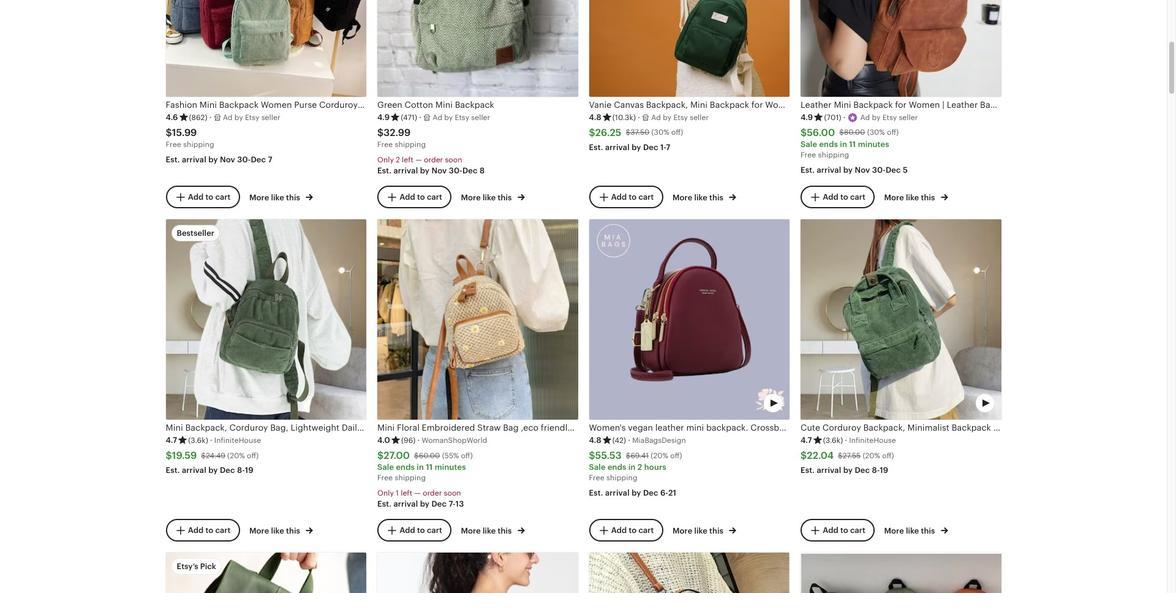 Task type: vqa. For each thing, say whether or not it's contained in the screenshot.
the right 15.76
no



Task type: describe. For each thing, give the bounding box(es) containing it.
mini floral embroidered straw bag ,eco friendly backpack cute and simple design black backpack gift for her classic backpack cool image
[[377, 219, 578, 420]]

women's vegan leather mini backpack. crossbody purse.
[[589, 423, 823, 433]]

only for 27.00
[[377, 489, 394, 498]]

(20% for 19.59
[[227, 451, 245, 460]]

56.00
[[807, 127, 835, 138]]

leather backpack mini soft-touch multi-functional small backpack shoulder bag crossbody bag elegant handbag aesthetic bag best gift for her image
[[589, 553, 790, 593]]

est. inside the $ 26.25 $ 37.50 (30% off) est. arrival by dec 1-7
[[589, 143, 603, 152]]

est. inside $ 15.99 free shipping est. arrival by nov 30-dec 7
[[166, 155, 180, 164]]

ends for 56.00
[[819, 140, 838, 149]]

est. inside $ 19.59 $ 24.49 (20% off) est. arrival by dec 8-19
[[166, 466, 180, 475]]

21
[[668, 489, 676, 498]]

est. inside the $ 56.00 $ 80.00 (30% off) sale ends in 11 minutes free shipping est. arrival by nov 30-dec 5
[[801, 166, 815, 175]]

hours
[[644, 463, 666, 472]]

11 for 27.00
[[426, 463, 433, 472]]

by inside $ 15.99 free shipping est. arrival by nov 30-dec 7
[[208, 155, 218, 164]]

more like this for 19.59
[[249, 526, 302, 535]]

$ 19.59 $ 24.49 (20% off) est. arrival by dec 8-19
[[166, 450, 259, 475]]

· for 27.00
[[417, 435, 420, 445]]

more for 22.04
[[884, 526, 904, 535]]

$ 15.99 free shipping est. arrival by nov 30-dec 7
[[166, 127, 272, 164]]

only 1 left — order soon est. arrival by dec 7-13
[[377, 489, 464, 509]]

crossbody
[[751, 423, 795, 433]]

like for 19.59
[[271, 526, 284, 535]]

$ down (701)
[[839, 128, 844, 137]]

ends for 55.53
[[608, 463, 626, 472]]

4.0
[[377, 435, 390, 445]]

more for 55.53
[[673, 526, 692, 535]]

$ right 22.04
[[838, 451, 843, 460]]

off) for 56.00
[[887, 128, 899, 137]]

30- inside the only 2 left — order soon est. arrival by nov 30-dec 8
[[449, 166, 462, 175]]

free for 55.53
[[589, 474, 605, 482]]

this for 55.53
[[709, 526, 723, 535]]

add to cart button for 56.00
[[801, 186, 875, 208]]

$ 56.00 $ 80.00 (30% off) sale ends in 11 minutes free shipping est. arrival by nov 30-dec 5
[[801, 127, 908, 175]]

nov inside the only 2 left — order soon est. arrival by nov 30-dec 8
[[432, 166, 447, 175]]

19 for 19.59
[[245, 466, 253, 475]]

more for 56.00
[[884, 193, 904, 202]]

4.9 for est. arrival by
[[801, 113, 813, 122]]

handmade leather backpack women,leather backpack woman,laptop backpack,mini backpack purse,school backpack,city backpack,leather bag women image
[[166, 553, 366, 593]]

dec inside $ 22.04 $ 27.55 (20% off) est. arrival by dec 8-19
[[855, 466, 870, 475]]

free inside $ 32.99 free shipping
[[377, 140, 393, 149]]

women
[[261, 100, 292, 110]]

free inside $ 15.99 free shipping est. arrival by nov 30-dec 7
[[166, 140, 181, 149]]

$ 26.25 $ 37.50 (30% off) est. arrival by dec 1-7
[[589, 127, 683, 152]]

$ down (42) at the bottom right
[[626, 451, 631, 460]]

more like this link for 55.53
[[673, 524, 736, 537]]

arrival inside "$ 55.53 $ 69.41 (20% off) sale ends in 2 hours free shipping est. arrival by dec 6-21"
[[605, 489, 630, 498]]

ends for 27.00
[[396, 463, 415, 472]]

1 backpack from the left
[[219, 100, 259, 110]]

80.00
[[844, 128, 865, 137]]

sale for 55.53
[[589, 463, 606, 472]]

shipping inside $ 15.99 free shipping est. arrival by nov 30-dec 7
[[183, 140, 214, 149]]

4.7 for 22.04
[[801, 435, 812, 445]]

etsy's pick
[[177, 562, 216, 571]]

by inside $ 19.59 $ 24.49 (20% off) est. arrival by dec 8-19
[[208, 466, 218, 475]]

dec inside the only 2 left — order soon est. arrival by nov 30-dec 8
[[462, 166, 478, 175]]

(862)
[[189, 113, 207, 122]]

37.50
[[631, 128, 650, 137]]

add to cart for 27.00
[[400, 526, 442, 535]]

bestseller
[[177, 228, 214, 238]]

cart for 27.00
[[427, 526, 442, 535]]

dec inside the $ 26.25 $ 37.50 (30% off) est. arrival by dec 1-7
[[643, 143, 658, 152]]

6-
[[660, 489, 668, 498]]

$ down 4.0
[[377, 450, 384, 461]]

(471)
[[401, 113, 417, 122]]

this for 19.59
[[286, 526, 300, 535]]

in for 56.00
[[840, 140, 847, 149]]

pick
[[200, 562, 216, 571]]

13
[[456, 500, 464, 509]]

only for 32.99
[[377, 156, 394, 164]]

leather
[[655, 423, 684, 433]]

27.55
[[843, 451, 861, 460]]

order for 32.99
[[424, 156, 443, 164]]

more like this link for 22.04
[[884, 524, 948, 537]]

off) for 26.25
[[671, 128, 683, 137]]

22.04
[[807, 450, 834, 461]]

· for 19.59
[[210, 435, 212, 445]]

2 backpack from the left
[[455, 100, 494, 110]]

off) for 27.00
[[461, 451, 473, 460]]

2 inside the only 2 left — order soon est. arrival by nov 30-dec 8
[[396, 156, 400, 164]]

8
[[480, 166, 485, 175]]

$ down the (10.3k)
[[626, 128, 631, 137]]

dec inside $ 15.99 free shipping est. arrival by nov 30-dec 7
[[251, 155, 266, 164]]

4.7 for 19.59
[[166, 435, 177, 445]]

32.99
[[384, 127, 411, 138]]

to for 22.04
[[840, 526, 848, 535]]

etsy's
[[177, 562, 198, 571]]

free for 56.00
[[801, 151, 816, 159]]

(30% for 56.00
[[867, 128, 885, 137]]

$ 22.04 $ 27.55 (20% off) est. arrival by dec 8-19
[[801, 450, 894, 475]]

30- inside the $ 56.00 $ 80.00 (30% off) sale ends in 11 minutes free shipping est. arrival by nov 30-dec 5
[[872, 166, 886, 175]]

cotton
[[405, 100, 433, 110]]

7-
[[449, 500, 456, 509]]

more like this for 55.53
[[673, 526, 725, 535]]

fashion
[[166, 100, 197, 110]]

1 mini from the left
[[200, 100, 217, 110]]

more like this for 56.00
[[884, 193, 937, 202]]

$ down purse.
[[801, 450, 807, 461]]

soon for 32.99
[[445, 156, 462, 164]]

69.41
[[631, 451, 649, 460]]

shipping for 27.00
[[395, 474, 426, 482]]

arrival inside $ 22.04 $ 27.55 (20% off) est. arrival by dec 8-19
[[817, 466, 841, 475]]

by inside $ 22.04 $ 27.55 (20% off) est. arrival by dec 8-19
[[843, 466, 853, 475]]

cart for 26.25
[[639, 192, 654, 201]]

· right (862)
[[209, 113, 212, 122]]

add for 55.53
[[611, 526, 627, 535]]

(30% for 26.25
[[652, 128, 669, 137]]

5
[[903, 166, 908, 175]]

(10.3k)
[[613, 113, 636, 122]]

cart for 22.04
[[850, 526, 866, 535]]

add for 22.04
[[823, 526, 839, 535]]

19 for 22.04
[[880, 466, 888, 475]]

cart for 56.00
[[850, 192, 866, 201]]

— for 27.00
[[414, 489, 421, 498]]

dec inside only 1 left — order soon est. arrival by dec 7-13
[[432, 500, 447, 509]]

mini backpack, corduroy bag, lightweight daily bag, minimalist backpack, sling bag, gift for him or her, 5 colors available image
[[166, 219, 366, 420]]

vegan
[[628, 423, 653, 433]]

shipping inside $ 32.99 free shipping
[[395, 140, 426, 149]]

19.59
[[172, 450, 197, 461]]

small
[[440, 100, 463, 110]]

to for 26.25
[[629, 192, 637, 201]]

(96)
[[401, 436, 416, 445]]

(42)
[[613, 436, 626, 445]]

minutes for 56.00
[[858, 140, 889, 149]]

vanie canvas backpack, mini backpack for women, teens gift, birthday gift, christmas gifts, weekend backpack, gift for her, anniversary gift image
[[589, 0, 790, 97]]

$ left 80.00
[[801, 127, 807, 138]]

· for 55.53
[[628, 435, 630, 445]]

off) for 55.53
[[670, 451, 682, 460]]

shoulder
[[360, 100, 397, 110]]

more for 27.00
[[461, 526, 481, 535]]

(3.6k) for 19.59
[[188, 436, 208, 445]]

1-
[[660, 143, 666, 152]]



Task type: locate. For each thing, give the bounding box(es) containing it.
by
[[632, 143, 641, 152], [208, 155, 218, 164], [843, 166, 853, 175], [420, 166, 430, 175], [208, 466, 218, 475], [843, 466, 853, 475], [632, 489, 641, 498], [420, 500, 430, 509]]

sale inside the $ 56.00 $ 80.00 (30% off) sale ends in 11 minutes free shipping est. arrival by nov 30-dec 5
[[801, 140, 817, 149]]

2 horizontal spatial nov
[[855, 166, 870, 175]]

2
[[396, 156, 400, 164], [638, 463, 642, 472]]

dec left 1-
[[643, 143, 658, 152]]

11 inside $ 27.00 $ 60.00 (55% off) sale ends in 11 minutes free shipping
[[426, 463, 433, 472]]

in down 80.00
[[840, 140, 847, 149]]

7
[[666, 143, 671, 152], [268, 155, 272, 164]]

1 (3.6k) from the left
[[188, 436, 208, 445]]

est. inside only 1 left — order soon est. arrival by dec 7-13
[[377, 500, 392, 509]]

0 horizontal spatial 7
[[268, 155, 272, 164]]

soon
[[445, 156, 462, 164], [444, 489, 461, 498]]

by inside only 1 left — order soon est. arrival by dec 7-13
[[420, 500, 430, 509]]

to for 56.00
[[840, 192, 848, 201]]

arrival inside the only 2 left — order soon est. arrival by nov 30-dec 8
[[394, 166, 418, 175]]

add to cart for 26.25
[[611, 192, 654, 201]]

4.7 down purse.
[[801, 435, 812, 445]]

1 horizontal spatial 2
[[638, 463, 642, 472]]

more like this link for 56.00
[[884, 190, 948, 203]]

add to cart button for 27.00
[[377, 519, 451, 542]]

in for 55.53
[[628, 463, 636, 472]]

arrival down 55.53
[[605, 489, 630, 498]]

cart
[[215, 192, 231, 201], [427, 192, 442, 201], [639, 192, 654, 201], [850, 192, 866, 201], [215, 526, 231, 535], [427, 526, 442, 535], [639, 526, 654, 535], [850, 526, 866, 535]]

more like this for 27.00
[[461, 526, 514, 535]]

this for 56.00
[[921, 193, 935, 202]]

est.
[[589, 143, 603, 152], [166, 155, 180, 164], [801, 166, 815, 175], [377, 166, 392, 175], [166, 466, 180, 475], [801, 466, 815, 475], [589, 489, 603, 498], [377, 500, 392, 509]]

$ down "4.6" at left
[[166, 127, 172, 138]]

·
[[209, 113, 212, 122], [419, 113, 422, 122], [638, 113, 640, 122], [843, 113, 846, 122], [210, 435, 212, 445], [417, 435, 420, 445], [628, 435, 630, 445], [845, 435, 847, 445]]

est. down 27.00
[[377, 500, 392, 509]]

women's
[[589, 423, 626, 433]]

in inside the $ 56.00 $ 80.00 (30% off) sale ends in 11 minutes free shipping est. arrival by nov 30-dec 5
[[840, 140, 847, 149]]

(30%
[[652, 128, 669, 137], [867, 128, 885, 137]]

1 horizontal spatial 30-
[[449, 166, 462, 175]]

mini backpack purse leather small "filia"  dark brown leather & caramel suede  and pocket metal buckles ,personalized gift, laser engrave image
[[377, 553, 578, 593]]

by inside the only 2 left — order soon est. arrival by nov 30-dec 8
[[420, 166, 430, 175]]

dec
[[643, 143, 658, 152], [251, 155, 266, 164], [886, 166, 901, 175], [462, 166, 478, 175], [220, 466, 235, 475], [855, 466, 870, 475], [643, 489, 658, 498], [432, 500, 447, 509]]

$ down women's
[[589, 450, 595, 461]]

travel
[[465, 100, 490, 110]]

free
[[166, 140, 181, 149], [377, 140, 393, 149], [801, 151, 816, 159], [377, 474, 393, 482], [589, 474, 605, 482]]

arrival down 19.59
[[182, 466, 206, 475]]

purse.
[[797, 423, 823, 433]]

0 horizontal spatial (3.6k)
[[188, 436, 208, 445]]

7 inside the $ 26.25 $ 37.50 (30% off) est. arrival by dec 1-7
[[666, 143, 671, 152]]

women's vegan leather mini backpack. crossbody purse. image
[[589, 219, 790, 420]]

more like this link for 19.59
[[249, 524, 313, 537]]

arrival inside the $ 56.00 $ 80.00 (30% off) sale ends in 11 minutes free shipping est. arrival by nov 30-dec 5
[[817, 166, 841, 175]]

4.8 for 26.25
[[589, 113, 601, 122]]

2 (3.6k) from the left
[[823, 436, 843, 445]]

add to cart for 19.59
[[188, 526, 231, 535]]

2 only from the top
[[377, 489, 394, 498]]

— right the 1
[[414, 489, 421, 498]]

off) for 19.59
[[247, 451, 259, 460]]

bag
[[492, 100, 508, 110]]

2 mini from the left
[[435, 100, 453, 110]]

24.49
[[206, 451, 225, 460]]

— for 32.99
[[415, 156, 422, 164]]

this for 27.00
[[498, 526, 512, 535]]

(55%
[[442, 451, 459, 460]]

$ right 19.59
[[201, 451, 206, 460]]

product video element for 55.53
[[589, 219, 790, 420]]

this for 26.25
[[709, 193, 723, 202]]

1 4.8 from the top
[[589, 113, 601, 122]]

off) inside $ 27.00 $ 60.00 (55% off) sale ends in 11 minutes free shipping
[[461, 451, 473, 460]]

add for 27.00
[[400, 526, 415, 535]]

shipping
[[183, 140, 214, 149], [395, 140, 426, 149], [818, 151, 849, 159], [395, 474, 426, 482], [607, 474, 638, 482]]

shipping inside "$ 55.53 $ 69.41 (20% off) sale ends in 2 hours free shipping est. arrival by dec 6-21"
[[607, 474, 638, 482]]

est. inside $ 22.04 $ 27.55 (20% off) est. arrival by dec 8-19
[[801, 466, 815, 475]]

(30% up 1-
[[652, 128, 669, 137]]

green cotton mini backpack image
[[377, 0, 578, 97]]

0 horizontal spatial 19
[[245, 466, 253, 475]]

1 horizontal spatial 4.9
[[801, 113, 813, 122]]

1 horizontal spatial (20%
[[651, 451, 668, 460]]

arrival inside only 1 left — order soon est. arrival by dec 7-13
[[394, 500, 418, 509]]

more
[[249, 193, 269, 202], [461, 193, 481, 202], [673, 193, 692, 202], [884, 193, 904, 202], [249, 526, 269, 535], [461, 526, 481, 535], [673, 526, 692, 535], [884, 526, 904, 535]]

est. down the 26.25
[[589, 143, 603, 152]]

arrival down 56.00
[[817, 166, 841, 175]]

1 8- from the left
[[237, 466, 245, 475]]

to for 19.59
[[205, 526, 213, 535]]

add to cart
[[188, 192, 231, 201], [400, 192, 442, 201], [611, 192, 654, 201], [823, 192, 866, 201], [188, 526, 231, 535], [400, 526, 442, 535], [611, 526, 654, 535], [823, 526, 866, 535]]

0 horizontal spatial ends
[[396, 463, 415, 472]]

arrival down 22.04
[[817, 466, 841, 475]]

dec left 6- in the right bottom of the page
[[643, 489, 658, 498]]

dec left 7-
[[432, 500, 447, 509]]

more like this for 22.04
[[884, 526, 937, 535]]

0 horizontal spatial (30%
[[652, 128, 669, 137]]

minutes
[[858, 140, 889, 149], [435, 463, 466, 472]]

2 inside "$ 55.53 $ 69.41 (20% off) sale ends in 2 hours free shipping est. arrival by dec 6-21"
[[638, 463, 642, 472]]

cute corduroy backpack, minimalist backpack for travel, small daily bag, casual bag, unisex bag, gift for him or her image
[[801, 219, 1001, 420]]

japanese style quilted backpack;minimalism small fresh bag;women casual lightweight waterproof backpack;school bag;travel backpack;daily bag image
[[801, 553, 1001, 593]]

2 (20% from the left
[[651, 451, 668, 460]]

60.00
[[419, 451, 440, 460]]

0 horizontal spatial minutes
[[435, 463, 466, 472]]

$ left 24.49
[[166, 450, 172, 461]]

left inside only 1 left — order soon est. arrival by dec 7-13
[[401, 489, 412, 498]]

4.8 up the 26.25
[[589, 113, 601, 122]]

soon up 7-
[[444, 489, 461, 498]]

1 horizontal spatial mini
[[435, 100, 453, 110]]

off)
[[671, 128, 683, 137], [887, 128, 899, 137], [247, 451, 259, 460], [461, 451, 473, 460], [670, 451, 682, 460], [882, 451, 894, 460]]

4.8 down women's
[[589, 435, 601, 445]]

only 2 left — order soon est. arrival by nov 30-dec 8
[[377, 156, 485, 175]]

0 vertical spatial 7
[[666, 143, 671, 152]]

0 horizontal spatial 8-
[[237, 466, 245, 475]]

arrival down $ 32.99 free shipping
[[394, 166, 418, 175]]

55.53
[[595, 450, 622, 461]]

(20%
[[227, 451, 245, 460], [651, 451, 668, 460], [863, 451, 880, 460]]

est. down $ 32.99 free shipping
[[377, 166, 392, 175]]

like for 22.04
[[906, 526, 919, 535]]

1 vertical spatial only
[[377, 489, 394, 498]]

like for 55.53
[[694, 526, 708, 535]]

(30% inside the $ 56.00 $ 80.00 (30% off) sale ends in 11 minutes free shipping est. arrival by nov 30-dec 5
[[867, 128, 885, 137]]

mini right cotton
[[435, 100, 453, 110]]

left right the 1
[[401, 489, 412, 498]]

soon inside only 1 left — order soon est. arrival by dec 7-13
[[444, 489, 461, 498]]

free inside the $ 56.00 $ 80.00 (30% off) sale ends in 11 minutes free shipping est. arrival by nov 30-dec 5
[[801, 151, 816, 159]]

free down the 15.99
[[166, 140, 181, 149]]

1 (20% from the left
[[227, 451, 245, 460]]

minutes down the (55%
[[435, 463, 466, 472]]

free for 27.00
[[377, 474, 393, 482]]

0 horizontal spatial 30-
[[237, 155, 251, 164]]

19 inside $ 22.04 $ 27.55 (20% off) est. arrival by dec 8-19
[[880, 466, 888, 475]]

8-
[[237, 466, 245, 475], [872, 466, 880, 475]]

left for 32.99
[[402, 156, 414, 164]]

off) inside the $ 56.00 $ 80.00 (30% off) sale ends in 11 minutes free shipping est. arrival by nov 30-dec 5
[[887, 128, 899, 137]]

30- inside $ 15.99 free shipping est. arrival by nov 30-dec 7
[[237, 155, 251, 164]]

(20% inside "$ 55.53 $ 69.41 (20% off) sale ends in 2 hours free shipping est. arrival by dec 6-21"
[[651, 451, 668, 460]]

off) inside "$ 55.53 $ 69.41 (20% off) sale ends in 2 hours free shipping est. arrival by dec 6-21"
[[670, 451, 682, 460]]

left
[[402, 156, 414, 164], [401, 489, 412, 498]]

only down $ 32.99 free shipping
[[377, 156, 394, 164]]

off) inside the $ 26.25 $ 37.50 (30% off) est. arrival by dec 1-7
[[671, 128, 683, 137]]

more for 26.25
[[673, 193, 692, 202]]

· right the (96) on the bottom of the page
[[417, 435, 420, 445]]

off) right 80.00
[[887, 128, 899, 137]]

add to cart button for 26.25
[[589, 186, 663, 208]]

mini
[[686, 423, 704, 433]]

1 4.7 from the left
[[166, 435, 177, 445]]

order inside the only 2 left — order soon est. arrival by nov 30-dec 8
[[424, 156, 443, 164]]

this
[[286, 193, 300, 202], [498, 193, 512, 202], [709, 193, 723, 202], [921, 193, 935, 202], [286, 526, 300, 535], [498, 526, 512, 535], [709, 526, 723, 535], [921, 526, 935, 535]]

add to cart button for 19.59
[[166, 519, 240, 542]]

add to cart for 22.04
[[823, 526, 866, 535]]

only left the 1
[[377, 489, 394, 498]]

cart down the $ 56.00 $ 80.00 (30% off) sale ends in 11 minutes free shipping est. arrival by nov 30-dec 5
[[850, 192, 866, 201]]

ends down 56.00
[[819, 140, 838, 149]]

est. inside the only 2 left — order soon est. arrival by nov 30-dec 8
[[377, 166, 392, 175]]

2 horizontal spatial sale
[[801, 140, 817, 149]]

soon for 27.00
[[444, 489, 461, 498]]

backpack
[[219, 100, 259, 110], [455, 100, 494, 110]]

left for 27.00
[[401, 489, 412, 498]]

more like this link
[[249, 190, 313, 203], [461, 190, 525, 203], [673, 190, 736, 203], [884, 190, 948, 203], [249, 524, 313, 537], [461, 524, 525, 537], [673, 524, 736, 537], [884, 524, 948, 537]]

nov inside $ 15.99 free shipping est. arrival by nov 30-dec 7
[[220, 155, 235, 164]]

free down 27.00
[[377, 474, 393, 482]]

fashion mini backpack women purse corduroy shoulder rucksack small travel bag image
[[166, 0, 366, 97]]

to for 27.00
[[417, 526, 425, 535]]

minutes for 27.00
[[435, 463, 466, 472]]

ends down 27.00
[[396, 463, 415, 472]]

0 horizontal spatial (20%
[[227, 451, 245, 460]]

7 inside $ 15.99 free shipping est. arrival by nov 30-dec 7
[[268, 155, 272, 164]]

shipping up the 1
[[395, 474, 426, 482]]

(3.6k) for 22.04
[[823, 436, 843, 445]]

est. down 22.04
[[801, 466, 815, 475]]

order for 27.00
[[423, 489, 442, 498]]

shipping inside $ 27.00 $ 60.00 (55% off) sale ends in 11 minutes free shipping
[[395, 474, 426, 482]]

add to cart button for 55.53
[[589, 519, 663, 542]]

cart down only 1 left — order soon est. arrival by dec 7-13
[[427, 526, 442, 535]]

1 horizontal spatial 19
[[880, 466, 888, 475]]

ends inside the $ 56.00 $ 80.00 (30% off) sale ends in 11 minutes free shipping est. arrival by nov 30-dec 5
[[819, 140, 838, 149]]

$ 32.99 free shipping
[[377, 127, 426, 149]]

· for 26.25
[[638, 113, 640, 122]]

only
[[377, 156, 394, 164], [377, 489, 394, 498]]

1 horizontal spatial 11
[[849, 140, 856, 149]]

4.8 for 55.53
[[589, 435, 601, 445]]

shipping down the 32.99
[[395, 140, 426, 149]]

8- for 19.59
[[237, 466, 245, 475]]

1 vertical spatial 11
[[426, 463, 433, 472]]

order inside only 1 left — order soon est. arrival by dec 7-13
[[423, 489, 442, 498]]

arrival inside $ 19.59 $ 24.49 (20% off) est. arrival by dec 8-19
[[182, 466, 206, 475]]

arrival down the 1
[[394, 500, 418, 509]]

shipping inside the $ 56.00 $ 80.00 (30% off) sale ends in 11 minutes free shipping est. arrival by nov 30-dec 5
[[818, 151, 849, 159]]

1 only from the top
[[377, 156, 394, 164]]

free inside $ 27.00 $ 60.00 (55% off) sale ends in 11 minutes free shipping
[[377, 474, 393, 482]]

1 vertical spatial order
[[423, 489, 442, 498]]

cart down "$ 55.53 $ 69.41 (20% off) sale ends in 2 hours free shipping est. arrival by dec 6-21"
[[639, 526, 654, 535]]

more like this for 26.25
[[673, 193, 725, 202]]

8- for 22.04
[[872, 466, 880, 475]]

(701)
[[824, 113, 841, 122]]

1 horizontal spatial sale
[[589, 463, 606, 472]]

off) inside $ 19.59 $ 24.49 (20% off) est. arrival by dec 8-19
[[247, 451, 259, 460]]

—
[[415, 156, 422, 164], [414, 489, 421, 498]]

(30% inside the $ 26.25 $ 37.50 (30% off) est. arrival by dec 1-7
[[652, 128, 669, 137]]

2 horizontal spatial (20%
[[863, 451, 880, 460]]

purse
[[294, 100, 317, 110]]

2 19 from the left
[[880, 466, 888, 475]]

free inside "$ 55.53 $ 69.41 (20% off) sale ends in 2 hours free shipping est. arrival by dec 6-21"
[[589, 474, 605, 482]]

1 horizontal spatial ends
[[608, 463, 626, 472]]

4.9 down shoulder
[[377, 113, 390, 122]]

· for 22.04
[[845, 435, 847, 445]]

· right the (471)
[[419, 113, 422, 122]]

est. down 56.00
[[801, 166, 815, 175]]

2 horizontal spatial ends
[[819, 140, 838, 149]]

2 8- from the left
[[872, 466, 880, 475]]

green cotton mini backpack
[[377, 100, 494, 110]]

(20% up hours
[[651, 451, 668, 460]]

backpack right cotton
[[455, 100, 494, 110]]

sale inside "$ 55.53 $ 69.41 (20% off) sale ends in 2 hours free shipping est. arrival by dec 6-21"
[[589, 463, 606, 472]]

· right the (10.3k)
[[638, 113, 640, 122]]

add to cart button
[[166, 186, 240, 208], [377, 186, 451, 208], [589, 186, 663, 208], [801, 186, 875, 208], [166, 519, 240, 542], [377, 519, 451, 542], [589, 519, 663, 542], [801, 519, 875, 542]]

dec down 24.49
[[220, 466, 235, 475]]

3 (20% from the left
[[863, 451, 880, 460]]

1 horizontal spatial (30%
[[867, 128, 885, 137]]

est. down 19.59
[[166, 466, 180, 475]]

add for 19.59
[[188, 526, 204, 535]]

leather mini backpack for women | leather backpack purse as women gift | small school backpack in leather for women | mini backpack purse image
[[801, 0, 1001, 97]]

backpack.
[[706, 423, 748, 433]]

sale for 56.00
[[801, 140, 817, 149]]

sale down 27.00
[[377, 463, 394, 472]]

by inside the $ 26.25 $ 37.50 (30% off) est. arrival by dec 1-7
[[632, 143, 641, 152]]

4.7 up 19.59
[[166, 435, 177, 445]]

cart down $ 15.99 free shipping est. arrival by nov 30-dec 7 at the left of page
[[215, 192, 231, 201]]

1 horizontal spatial 4.7
[[801, 435, 812, 445]]

· up 24.49
[[210, 435, 212, 445]]

19 inside $ 19.59 $ 24.49 (20% off) est. arrival by dec 8-19
[[245, 466, 253, 475]]

dec left "5"
[[886, 166, 901, 175]]

1 horizontal spatial (3.6k)
[[823, 436, 843, 445]]

order down $ 27.00 $ 60.00 (55% off) sale ends in 11 minutes free shipping
[[423, 489, 442, 498]]

1 4.9 from the left
[[377, 113, 390, 122]]

shipping for 56.00
[[818, 151, 849, 159]]

(20% for 55.53
[[651, 451, 668, 460]]

rucksack
[[400, 100, 438, 110]]

green
[[377, 100, 402, 110]]

soon inside the only 2 left — order soon est. arrival by nov 30-dec 8
[[445, 156, 462, 164]]

0 horizontal spatial sale
[[377, 463, 394, 472]]

0 horizontal spatial nov
[[220, 155, 235, 164]]

add
[[188, 192, 204, 201], [400, 192, 415, 201], [611, 192, 627, 201], [823, 192, 839, 201], [188, 526, 204, 535], [400, 526, 415, 535], [611, 526, 627, 535], [823, 526, 839, 535]]

4.9 up 56.00
[[801, 113, 813, 122]]

1 vertical spatial —
[[414, 489, 421, 498]]

cart up pick
[[215, 526, 231, 535]]

sale for 27.00
[[377, 463, 394, 472]]

0 horizontal spatial 4.7
[[166, 435, 177, 445]]

11 for 56.00
[[849, 140, 856, 149]]

2 horizontal spatial 30-
[[872, 166, 886, 175]]

0 horizontal spatial mini
[[200, 100, 217, 110]]

2 4.9 from the left
[[801, 113, 813, 122]]

1 (30% from the left
[[652, 128, 669, 137]]

off) right the 27.55 in the right bottom of the page
[[882, 451, 894, 460]]

· right (42) at the bottom right
[[628, 435, 630, 445]]

nov
[[220, 155, 235, 164], [855, 166, 870, 175], [432, 166, 447, 175]]

ends
[[819, 140, 838, 149], [396, 463, 415, 472], [608, 463, 626, 472]]

like for 27.00
[[483, 526, 496, 535]]

(20% right 24.49
[[227, 451, 245, 460]]

ends down 55.53
[[608, 463, 626, 472]]

fashion mini backpack women purse corduroy shoulder rucksack small travel bag
[[166, 100, 508, 110]]

$ 55.53 $ 69.41 (20% off) sale ends in 2 hours free shipping est. arrival by dec 6-21
[[589, 450, 682, 498]]

· for 56.00
[[843, 113, 846, 122]]

sale down 56.00
[[801, 140, 817, 149]]

est. down 55.53
[[589, 489, 603, 498]]

shipping down the 15.99
[[183, 140, 214, 149]]

27.00
[[384, 450, 410, 461]]

1 vertical spatial 7
[[268, 155, 272, 164]]

1 vertical spatial 2
[[638, 463, 642, 472]]

free down 56.00
[[801, 151, 816, 159]]

more like this link for 27.00
[[461, 524, 525, 537]]

product video element for 22.04
[[801, 219, 1001, 420]]

cart down the only 2 left — order soon est. arrival by nov 30-dec 8 on the top left
[[427, 192, 442, 201]]

only inside only 1 left — order soon est. arrival by dec 7-13
[[377, 489, 394, 498]]

arrival inside the $ 26.25 $ 37.50 (30% off) est. arrival by dec 1-7
[[605, 143, 630, 152]]

in inside "$ 55.53 $ 69.41 (20% off) sale ends in 2 hours free shipping est. arrival by dec 6-21"
[[628, 463, 636, 472]]

4.6
[[166, 113, 178, 122]]

1 vertical spatial left
[[401, 489, 412, 498]]

11 down 80.00
[[849, 140, 856, 149]]

$
[[166, 127, 172, 138], [377, 127, 384, 138], [589, 127, 595, 138], [801, 127, 807, 138], [626, 128, 631, 137], [839, 128, 844, 137], [166, 450, 172, 461], [377, 450, 384, 461], [589, 450, 595, 461], [801, 450, 807, 461], [201, 451, 206, 460], [414, 451, 419, 460], [626, 451, 631, 460], [838, 451, 843, 460]]

order down $ 32.99 free shipping
[[424, 156, 443, 164]]

ends inside "$ 55.53 $ 69.41 (20% off) sale ends in 2 hours free shipping est. arrival by dec 6-21"
[[608, 463, 626, 472]]

1 horizontal spatial 8-
[[872, 466, 880, 475]]

mini
[[200, 100, 217, 110], [435, 100, 453, 110]]

0 horizontal spatial backpack
[[219, 100, 259, 110]]

minutes inside the $ 56.00 $ 80.00 (30% off) sale ends in 11 minutes free shipping est. arrival by nov 30-dec 5
[[858, 140, 889, 149]]

add to cart button for 22.04
[[801, 519, 875, 542]]

off) right 37.50 at top
[[671, 128, 683, 137]]

19
[[245, 466, 253, 475], [880, 466, 888, 475]]

ends inside $ 27.00 $ 60.00 (55% off) sale ends in 11 minutes free shipping
[[396, 463, 415, 472]]

(20% inside $ 22.04 $ 27.55 (20% off) est. arrival by dec 8-19
[[863, 451, 880, 460]]

only inside the only 2 left — order soon est. arrival by nov 30-dec 8
[[377, 156, 394, 164]]

2 (30% from the left
[[867, 128, 885, 137]]

by inside the $ 56.00 $ 80.00 (30% off) sale ends in 11 minutes free shipping est. arrival by nov 30-dec 5
[[843, 166, 853, 175]]

minutes down 80.00
[[858, 140, 889, 149]]

cart up japanese style quilted backpack;minimalism small fresh bag;women casual lightweight waterproof backpack;school bag;travel backpack;daily bag image
[[850, 526, 866, 535]]

1 horizontal spatial in
[[628, 463, 636, 472]]

add to cart for 56.00
[[823, 192, 866, 201]]

· right (701)
[[843, 113, 846, 122]]

arrival
[[605, 143, 630, 152], [182, 155, 206, 164], [817, 166, 841, 175], [394, 166, 418, 175], [182, 466, 206, 475], [817, 466, 841, 475], [605, 489, 630, 498], [394, 500, 418, 509]]

0 vertical spatial 2
[[396, 156, 400, 164]]

0 vertical spatial left
[[402, 156, 414, 164]]

$ inside $ 15.99 free shipping est. arrival by nov 30-dec 7
[[166, 127, 172, 138]]

shipping down 56.00
[[818, 151, 849, 159]]

free down the 32.99
[[377, 140, 393, 149]]

$ inside $ 32.99 free shipping
[[377, 127, 384, 138]]

arrival down the 26.25
[[605, 143, 630, 152]]

add to cart for 55.53
[[611, 526, 654, 535]]

free down 55.53
[[589, 474, 605, 482]]

0 horizontal spatial 11
[[426, 463, 433, 472]]

off) inside $ 22.04 $ 27.55 (20% off) est. arrival by dec 8-19
[[882, 451, 894, 460]]

this for 22.04
[[921, 526, 935, 535]]

to
[[205, 192, 213, 201], [417, 192, 425, 201], [629, 192, 637, 201], [840, 192, 848, 201], [205, 526, 213, 535], [417, 526, 425, 535], [629, 526, 637, 535], [840, 526, 848, 535]]

arrival inside $ 15.99 free shipping est. arrival by nov 30-dec 7
[[182, 155, 206, 164]]

off) right the (55%
[[461, 451, 473, 460]]

dec inside the $ 56.00 $ 80.00 (30% off) sale ends in 11 minutes free shipping est. arrival by nov 30-dec 5
[[886, 166, 901, 175]]

more like this link for 26.25
[[673, 190, 736, 203]]

26.25
[[595, 127, 622, 138]]

$ left 37.50 at top
[[589, 127, 595, 138]]

nov inside the $ 56.00 $ 80.00 (30% off) sale ends in 11 minutes free shipping est. arrival by nov 30-dec 5
[[855, 166, 870, 175]]

(3.6k) up 22.04
[[823, 436, 843, 445]]

shipping for 55.53
[[607, 474, 638, 482]]

1 horizontal spatial backpack
[[455, 100, 494, 110]]

est. down the 15.99
[[166, 155, 180, 164]]

(3.6k)
[[188, 436, 208, 445], [823, 436, 843, 445]]

dec inside "$ 55.53 $ 69.41 (20% off) sale ends in 2 hours free shipping est. arrival by dec 6-21"
[[643, 489, 658, 498]]

add for 56.00
[[823, 192, 839, 201]]

off) for 22.04
[[882, 451, 894, 460]]

1
[[396, 489, 399, 498]]

dec down the 27.55 in the right bottom of the page
[[855, 466, 870, 475]]

by inside "$ 55.53 $ 69.41 (20% off) sale ends in 2 hours free shipping est. arrival by dec 6-21"
[[632, 489, 641, 498]]

8- inside $ 22.04 $ 27.55 (20% off) est. arrival by dec 8-19
[[872, 466, 880, 475]]

2 down $ 32.99 free shipping
[[396, 156, 400, 164]]

dec inside $ 19.59 $ 24.49 (20% off) est. arrival by dec 8-19
[[220, 466, 235, 475]]

11
[[849, 140, 856, 149], [426, 463, 433, 472]]

0 horizontal spatial 4.9
[[377, 113, 390, 122]]

1 vertical spatial 4.8
[[589, 435, 601, 445]]

0 vertical spatial soon
[[445, 156, 462, 164]]

in inside $ 27.00 $ 60.00 (55% off) sale ends in 11 minutes free shipping
[[417, 463, 424, 472]]

est. inside "$ 55.53 $ 69.41 (20% off) sale ends in 2 hours free shipping est. arrival by dec 6-21"
[[589, 489, 603, 498]]

4.9
[[377, 113, 390, 122], [801, 113, 813, 122]]

more for 19.59
[[249, 526, 269, 535]]

soon down small
[[445, 156, 462, 164]]

— inside only 1 left — order soon est. arrival by dec 7-13
[[414, 489, 421, 498]]

2 horizontal spatial in
[[840, 140, 847, 149]]

1 horizontal spatial 7
[[666, 143, 671, 152]]

$ down shoulder
[[377, 127, 384, 138]]

0 vertical spatial order
[[424, 156, 443, 164]]

30-
[[237, 155, 251, 164], [872, 166, 886, 175], [449, 166, 462, 175]]

shipping down 55.53
[[607, 474, 638, 482]]

(3.6k) up 19.59
[[188, 436, 208, 445]]

2 down 69.41
[[638, 463, 642, 472]]

1 vertical spatial minutes
[[435, 463, 466, 472]]

sale down 55.53
[[589, 463, 606, 472]]

11 inside the $ 56.00 $ 80.00 (30% off) sale ends in 11 minutes free shipping est. arrival by nov 30-dec 5
[[849, 140, 856, 149]]

15.99
[[172, 127, 197, 138]]

sale inside $ 27.00 $ 60.00 (55% off) sale ends in 11 minutes free shipping
[[377, 463, 394, 472]]

in for 27.00
[[417, 463, 424, 472]]

etsy's pick link
[[166, 553, 366, 593]]

in down 60.00
[[417, 463, 424, 472]]

0 vertical spatial 4.8
[[589, 113, 601, 122]]

1 horizontal spatial minutes
[[858, 140, 889, 149]]

(20% right the 27.55 in the right bottom of the page
[[863, 451, 880, 460]]

0 horizontal spatial in
[[417, 463, 424, 472]]

2 4.8 from the top
[[589, 435, 601, 445]]

4.9 for only 2 left — order soon
[[377, 113, 390, 122]]

to for 55.53
[[629, 526, 637, 535]]

left inside the only 2 left — order soon est. arrival by nov 30-dec 8
[[402, 156, 414, 164]]

1 19 from the left
[[245, 466, 253, 475]]

product video element
[[589, 219, 790, 420], [801, 219, 1001, 420], [589, 553, 790, 593]]

0 vertical spatial 11
[[849, 140, 856, 149]]

0 horizontal spatial 2
[[396, 156, 400, 164]]

$ 27.00 $ 60.00 (55% off) sale ends in 11 minutes free shipping
[[377, 450, 473, 482]]

cart for 55.53
[[639, 526, 654, 535]]

11 down 60.00
[[426, 463, 433, 472]]

mini up (862)
[[200, 100, 217, 110]]

0 vertical spatial —
[[415, 156, 422, 164]]

2 4.7 from the left
[[801, 435, 812, 445]]

8- inside $ 19.59 $ 24.49 (20% off) est. arrival by dec 8-19
[[237, 466, 245, 475]]

like for 26.25
[[694, 193, 708, 202]]

more like this
[[249, 193, 302, 202], [461, 193, 514, 202], [673, 193, 725, 202], [884, 193, 937, 202], [249, 526, 302, 535], [461, 526, 514, 535], [673, 526, 725, 535], [884, 526, 937, 535]]

minutes inside $ 27.00 $ 60.00 (55% off) sale ends in 11 minutes free shipping
[[435, 463, 466, 472]]

corduroy
[[319, 100, 358, 110]]

dec left 8
[[462, 166, 478, 175]]

0 vertical spatial only
[[377, 156, 394, 164]]

cart down the $ 26.25 $ 37.50 (30% off) est. arrival by dec 1-7 at the right of the page
[[639, 192, 654, 201]]

1 vertical spatial soon
[[444, 489, 461, 498]]

$ down the (96) on the bottom of the page
[[414, 451, 419, 460]]

— inside the only 2 left — order soon est. arrival by nov 30-dec 8
[[415, 156, 422, 164]]

(20% inside $ 19.59 $ 24.49 (20% off) est. arrival by dec 8-19
[[227, 451, 245, 460]]

in
[[840, 140, 847, 149], [417, 463, 424, 472], [628, 463, 636, 472]]

0 vertical spatial minutes
[[858, 140, 889, 149]]

1 horizontal spatial nov
[[432, 166, 447, 175]]

(20% for 22.04
[[863, 451, 880, 460]]

4.8
[[589, 113, 601, 122], [589, 435, 601, 445]]



